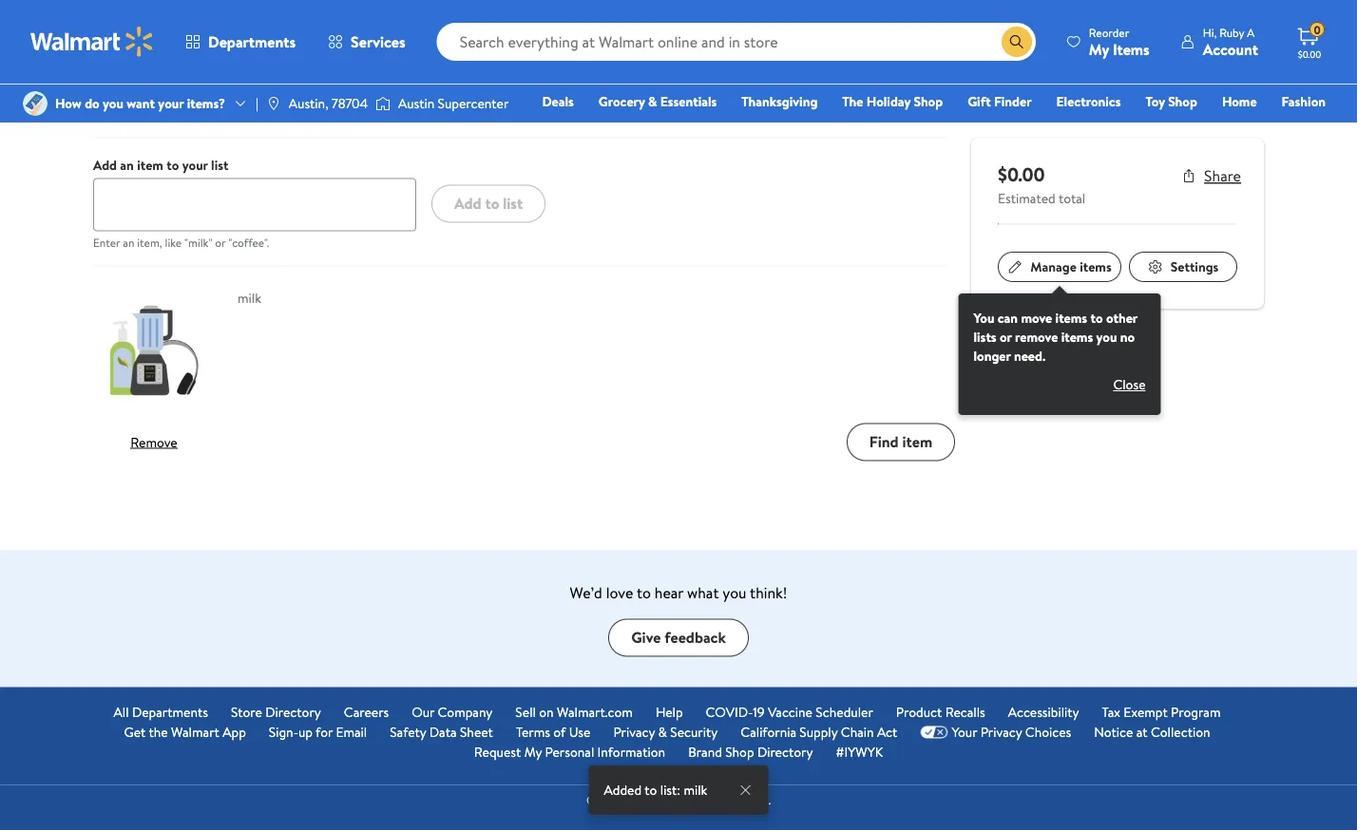 Task type: describe. For each thing, give the bounding box(es) containing it.
privacy & security
[[613, 723, 718, 742]]

give feedback button
[[609, 619, 749, 657]]

walmart
[[171, 723, 219, 742]]

get the walmart app link
[[124, 723, 246, 743]]

your privacy choices
[[952, 723, 1072, 742]]

deals link
[[534, 91, 583, 112]]

$0.00 estimated total
[[998, 161, 1086, 208]]

debit
[[1212, 119, 1245, 137]]

manage items
[[1031, 258, 1112, 276]]

search icon image
[[1009, 34, 1025, 49]]

add for add an item to your list
[[93, 155, 117, 174]]

california
[[741, 723, 797, 742]]

my inside notice at collection request my personal information
[[524, 743, 542, 762]]

what
[[687, 582, 719, 603]]

0 horizontal spatial you
[[103, 94, 123, 113]]

fashion link
[[1273, 91, 1335, 112]]

gift
[[968, 92, 991, 111]]

toy
[[1146, 92, 1165, 111]]

for
[[316, 723, 333, 742]]

& for privacy
[[658, 723, 667, 742]]

© 2023 walmart. all rights reserved.
[[586, 792, 771, 808]]

all departments
[[114, 703, 208, 722]]

your
[[952, 723, 977, 742]]

sign-up for email
[[269, 723, 367, 742]]

walmart image
[[30, 27, 154, 57]]

careers link
[[344, 703, 389, 723]]

privacy & security link
[[613, 723, 718, 743]]

sort by
[[774, 91, 822, 112]]

supply
[[800, 723, 838, 742]]

request my personal information link
[[474, 743, 666, 763]]

vaccine
[[768, 703, 813, 722]]

product recalls link
[[896, 703, 986, 723]]

1 horizontal spatial directory
[[758, 743, 813, 762]]

0 horizontal spatial all
[[114, 703, 129, 722]]

sell on walmart.com link
[[516, 703, 633, 723]]

1 vertical spatial items
[[1056, 309, 1088, 327]]

an for add
[[120, 155, 134, 174]]

brand shop directory link
[[688, 743, 813, 763]]

account
[[1203, 38, 1259, 59]]

2 privacy from the left
[[981, 723, 1022, 742]]

need.
[[1014, 347, 1046, 365]]

request
[[474, 743, 521, 762]]

services
[[351, 31, 406, 52]]

gift finder link
[[959, 91, 1040, 112]]

chain
[[841, 723, 874, 742]]

security
[[670, 723, 718, 742]]

a
[[1247, 24, 1255, 40]]

you inside you can move items to other lists or remove items you no longer need.
[[1097, 328, 1117, 346]]

store directory link
[[231, 703, 321, 723]]

california supply chain act link
[[741, 723, 898, 743]]

your for list
[[182, 155, 208, 174]]

1 horizontal spatial shop
[[914, 92, 943, 111]]

registry
[[1107, 119, 1156, 137]]

notice
[[1094, 723, 1133, 742]]

supercenter
[[438, 94, 509, 113]]

settings
[[1171, 258, 1219, 276]]

we'd love to hear what you think!
[[570, 582, 788, 603]]

items inside 'button'
[[1080, 258, 1112, 276]]

austin supercenter
[[398, 94, 509, 113]]

your privacy choices link
[[921, 723, 1072, 743]]

19
[[753, 703, 765, 722]]

you
[[974, 309, 995, 327]]

give
[[631, 628, 661, 648]]

rights
[[689, 792, 720, 808]]

safety data sheet
[[390, 723, 493, 742]]

settings button
[[1129, 252, 1238, 282]]

home link
[[1214, 91, 1266, 112]]

share
[[1204, 165, 1241, 186]]

departments button
[[169, 19, 312, 65]]

store directory
[[231, 703, 321, 722]]

choices
[[1025, 723, 1072, 742]]

holiday
[[867, 92, 911, 111]]

manage
[[1031, 258, 1077, 276]]

terms of use link
[[516, 723, 591, 743]]

item for find item
[[903, 432, 933, 453]]

brand shop directory
[[688, 743, 813, 762]]

close
[[1113, 375, 1146, 394]]

austin, 78704
[[289, 94, 368, 113]]

essentials
[[660, 92, 717, 111]]

Add an item to your list text field
[[93, 178, 416, 231]]

hi, ruby a account
[[1203, 24, 1259, 59]]

manage items button
[[998, 252, 1122, 282]]

 image for austin, 78704
[[266, 96, 281, 111]]

grocery
[[599, 92, 645, 111]]

austin
[[398, 94, 435, 113]]

thanksgiving link
[[733, 91, 826, 112]]

sell on walmart.com
[[516, 703, 633, 722]]

privacy inside 'link'
[[613, 723, 655, 742]]

want
[[127, 94, 155, 113]]

0 vertical spatial or
[[215, 235, 226, 251]]

& for grocery
[[648, 92, 657, 111]]

tax exempt program link
[[1102, 703, 1221, 723]]

ruby's
[[93, 3, 158, 35]]

product
[[896, 703, 942, 722]]

all departments link
[[114, 703, 208, 723]]

0 horizontal spatial directory
[[265, 703, 321, 722]]

remove button
[[131, 433, 177, 451]]



Task type: vqa. For each thing, say whether or not it's contained in the screenshot.
Rim Diameter
no



Task type: locate. For each thing, give the bounding box(es) containing it.
one
[[1180, 119, 1209, 137]]

you right what
[[723, 582, 747, 603]]

total
[[1059, 189, 1086, 208]]

shop for brand shop directory
[[725, 743, 754, 762]]

do
[[85, 94, 100, 113]]

 image right | in the top of the page
[[266, 96, 281, 111]]

share button
[[1182, 165, 1241, 186]]

accessibility link
[[1008, 703, 1079, 723]]

0 vertical spatial an
[[120, 155, 134, 174]]

act
[[877, 723, 898, 742]]

services button
[[312, 19, 422, 65]]

milk right list:
[[684, 781, 708, 800]]

shop for toy shop
[[1168, 92, 1198, 111]]

directory up sign-
[[265, 703, 321, 722]]

hi,
[[1203, 24, 1217, 40]]

& inside "link"
[[648, 92, 657, 111]]

0 vertical spatial item
[[101, 93, 127, 111]]

find item button
[[847, 423, 956, 461]]

items right move
[[1056, 309, 1088, 327]]

2 horizontal spatial item
[[903, 432, 933, 453]]

0 horizontal spatial departments
[[132, 703, 208, 722]]

an down how do you want your items?
[[120, 155, 134, 174]]

0 vertical spatial you
[[103, 94, 123, 113]]

of
[[554, 723, 566, 742]]

list inside add to list button
[[503, 193, 523, 214]]

privacy right your
[[981, 723, 1022, 742]]

1 vertical spatial list
[[503, 193, 523, 214]]

no
[[1121, 328, 1135, 346]]

shop right toy
[[1168, 92, 1198, 111]]

the holiday shop link
[[834, 91, 952, 112]]

1 vertical spatial or
[[1000, 328, 1012, 346]]

1 horizontal spatial add
[[454, 193, 482, 214]]

0 horizontal spatial $0.00
[[998, 161, 1045, 187]]

or
[[215, 235, 226, 251], [1000, 328, 1012, 346]]

1 horizontal spatial milk
[[684, 781, 708, 800]]

information
[[598, 743, 666, 762]]

remove
[[1015, 328, 1058, 346]]

1 horizontal spatial &
[[658, 723, 667, 742]]

sign-up for email link
[[269, 723, 367, 743]]

love
[[606, 582, 633, 603]]

0 vertical spatial milk
[[238, 288, 261, 307]]

you right the 1
[[103, 94, 123, 113]]

toy shop link
[[1137, 91, 1206, 112]]

Walmart Site-Wide search field
[[437, 23, 1036, 61]]

0 vertical spatial my
[[1089, 38, 1109, 59]]

list
[[163, 3, 199, 35]]

directory
[[265, 703, 321, 722], [758, 743, 813, 762]]

company
[[438, 703, 493, 722]]

one debit link
[[1172, 118, 1253, 138]]

ruby
[[1220, 24, 1245, 40]]

an for enter
[[123, 235, 134, 251]]

$0.00 down 0
[[1298, 48, 1321, 60]]

your right want
[[158, 94, 184, 113]]

california supply chain act
[[741, 723, 898, 742]]

1 privacy from the left
[[613, 723, 655, 742]]

& inside 'link'
[[658, 723, 667, 742]]

help link
[[656, 703, 683, 723]]

2 vertical spatial items
[[1061, 328, 1093, 346]]

1 vertical spatial item
[[137, 155, 163, 174]]

your down items?
[[182, 155, 208, 174]]

notice at collection link
[[1094, 723, 1211, 743]]

collection
[[1151, 723, 1211, 742]]

reorder
[[1089, 24, 1130, 40]]

1 horizontal spatial item
[[137, 155, 163, 174]]

0 horizontal spatial  image
[[23, 91, 48, 116]]

1 vertical spatial you
[[1097, 328, 1117, 346]]

finder
[[994, 92, 1032, 111]]

grocery & essentials
[[599, 92, 717, 111]]

78704
[[332, 94, 368, 113]]

 image left how
[[23, 91, 48, 116]]

1 vertical spatial my
[[524, 743, 542, 762]]

email
[[336, 723, 367, 742]]

departments up | in the top of the page
[[208, 31, 296, 52]]

to inside button
[[485, 193, 499, 214]]

home
[[1222, 92, 1257, 111]]

or right the "milk"
[[215, 235, 226, 251]]

1 vertical spatial your
[[182, 155, 208, 174]]

privacy choices icon image
[[921, 726, 948, 739]]

by
[[806, 91, 822, 112]]

0 horizontal spatial my
[[524, 743, 542, 762]]

1 vertical spatial add
[[454, 193, 482, 214]]

& down help link
[[658, 723, 667, 742]]

 image for how do you want your items?
[[23, 91, 48, 116]]

to inside you can move items to other lists or remove items you no longer need.
[[1091, 309, 1103, 327]]

our company link
[[412, 703, 493, 723]]

item inside find item dropdown button
[[903, 432, 933, 453]]

$0.00 inside $0.00 estimated total
[[998, 161, 1045, 187]]

& right grocery
[[648, 92, 657, 111]]

or inside you can move items to other lists or remove items you no longer need.
[[1000, 328, 1012, 346]]

you can move items to other lists or remove items you no longer need.
[[974, 309, 1138, 365]]

2 vertical spatial you
[[723, 582, 747, 603]]

0 vertical spatial add
[[93, 155, 117, 174]]

items right remove
[[1061, 328, 1093, 346]]

0 vertical spatial items
[[1080, 258, 1112, 276]]

sign-
[[269, 723, 298, 742]]

all left rights on the bottom
[[673, 792, 686, 808]]

tax exempt program get the walmart app
[[124, 703, 1221, 742]]

close image
[[738, 783, 753, 799]]

1 horizontal spatial my
[[1089, 38, 1109, 59]]

2023
[[599, 792, 624, 808]]

your for items?
[[158, 94, 184, 113]]

0 vertical spatial directory
[[265, 703, 321, 722]]

0 horizontal spatial milk
[[238, 288, 261, 307]]

our
[[412, 703, 435, 722]]

add inside button
[[454, 193, 482, 214]]

you left no
[[1097, 328, 1117, 346]]

program
[[1171, 703, 1221, 722]]

0 horizontal spatial add
[[93, 155, 117, 174]]

how
[[55, 94, 82, 113]]

0 horizontal spatial shop
[[725, 743, 754, 762]]

or down can
[[1000, 328, 1012, 346]]

recalls
[[945, 703, 986, 722]]

2 vertical spatial item
[[903, 432, 933, 453]]

0 horizontal spatial privacy
[[613, 723, 655, 742]]

my down terms
[[524, 743, 542, 762]]

added to list: milk
[[604, 781, 708, 800]]

departments inside dropdown button
[[208, 31, 296, 52]]

0 vertical spatial &
[[648, 92, 657, 111]]

my inside reorder my items
[[1089, 38, 1109, 59]]

$0.00 for $0.00 estimated total
[[998, 161, 1045, 187]]

1 horizontal spatial  image
[[266, 96, 281, 111]]

the holiday shop
[[842, 92, 943, 111]]

remove
[[131, 433, 177, 451]]

$0.00 for $0.00
[[1298, 48, 1321, 60]]

sheet
[[460, 723, 493, 742]]

0 vertical spatial list
[[211, 155, 229, 174]]

0 horizontal spatial &
[[648, 92, 657, 111]]

0 vertical spatial $0.00
[[1298, 48, 1321, 60]]

an left item,
[[123, 235, 134, 251]]

to
[[167, 155, 179, 174], [485, 193, 499, 214], [1091, 309, 1103, 327], [637, 582, 651, 603], [645, 781, 657, 800]]

items right manage
[[1080, 258, 1112, 276]]

0 vertical spatial all
[[114, 703, 129, 722]]

2 horizontal spatial you
[[1097, 328, 1117, 346]]

our company
[[412, 703, 493, 722]]

1 horizontal spatial list
[[503, 193, 523, 214]]

0 horizontal spatial list
[[211, 155, 229, 174]]

find
[[870, 432, 899, 453]]

1 vertical spatial &
[[658, 723, 667, 742]]

0 horizontal spatial or
[[215, 235, 226, 251]]

item for 1 item
[[101, 93, 127, 111]]

$0.00 up estimated
[[998, 161, 1045, 187]]

my left items
[[1089, 38, 1109, 59]]

tax
[[1102, 703, 1121, 722]]

2 horizontal spatial shop
[[1168, 92, 1198, 111]]

enter
[[93, 235, 120, 251]]

reserved.
[[723, 792, 771, 808]]

find item
[[870, 432, 933, 453]]

1 horizontal spatial all
[[673, 792, 686, 808]]

walmart.
[[627, 792, 670, 808]]

0 horizontal spatial item
[[101, 93, 127, 111]]

1 vertical spatial milk
[[684, 781, 708, 800]]

shop right the holiday
[[914, 92, 943, 111]]

the
[[149, 723, 168, 742]]

added
[[604, 781, 642, 800]]

milk down "coffee".
[[238, 288, 261, 307]]

1 vertical spatial an
[[123, 235, 134, 251]]

accessibility
[[1008, 703, 1079, 722]]

other
[[1106, 309, 1138, 327]]

0 vertical spatial departments
[[208, 31, 296, 52]]

©
[[586, 792, 596, 808]]

1 horizontal spatial or
[[1000, 328, 1012, 346]]

Search search field
[[437, 23, 1036, 61]]

1 vertical spatial all
[[673, 792, 686, 808]]

grocery & essentials link
[[590, 91, 726, 112]]

longer
[[974, 347, 1011, 365]]

1 horizontal spatial $0.00
[[1298, 48, 1321, 60]]

 image
[[375, 94, 391, 113]]

0
[[1314, 22, 1321, 38]]

1 vertical spatial $0.00
[[998, 161, 1045, 187]]

item down want
[[137, 155, 163, 174]]

0 vertical spatial your
[[158, 94, 184, 113]]

add for add to list
[[454, 193, 482, 214]]

shop right brand
[[725, 743, 754, 762]]

app
[[223, 723, 246, 742]]

reorder my items
[[1089, 24, 1150, 59]]

feedback
[[665, 628, 726, 648]]

item
[[101, 93, 127, 111], [137, 155, 163, 174], [903, 432, 933, 453]]

hear
[[655, 582, 684, 603]]

1 horizontal spatial privacy
[[981, 723, 1022, 742]]

up
[[298, 723, 313, 742]]

privacy up "information" on the left of the page
[[613, 723, 655, 742]]

&
[[648, 92, 657, 111], [658, 723, 667, 742]]

1 horizontal spatial you
[[723, 582, 747, 603]]

electronics
[[1057, 92, 1121, 111]]

item right the 1
[[101, 93, 127, 111]]

get
[[124, 723, 146, 742]]

"coffee".
[[228, 235, 269, 251]]

item right find at the bottom right of the page
[[903, 432, 933, 453]]

move
[[1021, 309, 1053, 327]]

all up get
[[114, 703, 129, 722]]

1 vertical spatial directory
[[758, 743, 813, 762]]

item,
[[137, 235, 162, 251]]

fashion registry
[[1107, 92, 1326, 137]]

1 horizontal spatial departments
[[208, 31, 296, 52]]

departments
[[208, 31, 296, 52], [132, 703, 208, 722]]

directory down california at the right bottom of the page
[[758, 743, 813, 762]]

covid-
[[706, 703, 753, 722]]

one debit
[[1180, 119, 1245, 137]]

exempt
[[1124, 703, 1168, 722]]

 image
[[23, 91, 48, 116], [266, 96, 281, 111]]

#iywyk
[[836, 743, 883, 762]]

departments up the
[[132, 703, 208, 722]]

registry link
[[1099, 118, 1164, 138]]

1 vertical spatial departments
[[132, 703, 208, 722]]



